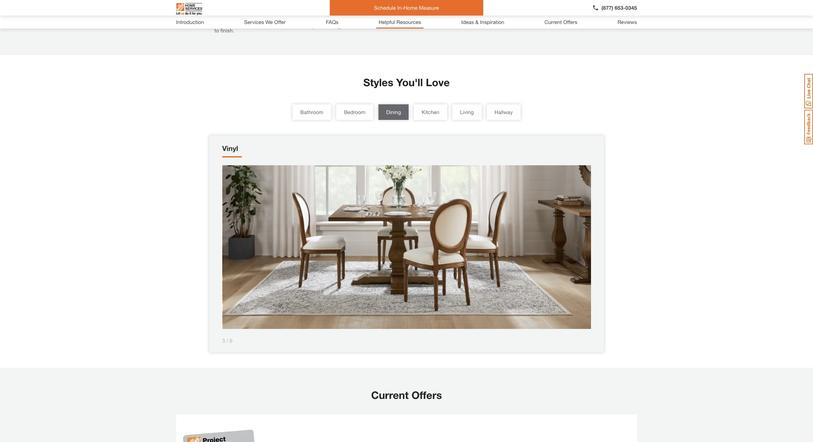 Task type: vqa. For each thing, say whether or not it's contained in the screenshot.
the Home
yes



Task type: locate. For each thing, give the bounding box(es) containing it.
introduction
[[176, 19, 204, 25]]

6
[[230, 338, 233, 344]]

0 horizontal spatial offers
[[412, 390, 442, 402]]

helpful
[[379, 19, 395, 25]]

measure
[[419, 5, 439, 11]]

schedule in-home measure button
[[330, 0, 483, 16]]

0 horizontal spatial current
[[371, 390, 409, 402]]

living button
[[452, 105, 482, 120]]

bathroom button
[[293, 105, 331, 120]]

faqs
[[326, 19, 338, 25]]

0 vertical spatial current offers
[[545, 19, 577, 25]]

0 horizontal spatial current offers
[[371, 390, 442, 402]]

current
[[545, 19, 562, 25], [371, 390, 409, 402]]

offers
[[563, 19, 577, 25], [412, 390, 442, 402]]

love
[[426, 76, 450, 89]]

(877) 653-0345
[[601, 5, 637, 11]]

1 vertical spatial current
[[371, 390, 409, 402]]

0 vertical spatial offers
[[563, 19, 577, 25]]

bedroom
[[344, 109, 365, 115]]

in-
[[397, 5, 404, 11]]

schedule in-home measure
[[374, 5, 439, 11]]

1 horizontal spatial current
[[545, 19, 562, 25]]

bedroom button
[[336, 105, 373, 120]]

(877) 653-0345 link
[[592, 4, 637, 12]]

feedback link image
[[804, 110, 813, 145]]

current offers
[[545, 19, 577, 25], [371, 390, 442, 402]]

do it for you logo image
[[176, 0, 202, 18]]

1 horizontal spatial current offers
[[545, 19, 577, 25]]

hallway button
[[487, 105, 521, 120]]

ideas & inspiration
[[461, 19, 504, 25]]

now
[[578, 15, 587, 21]]

inspiration
[[480, 19, 504, 25]]

(877)
[[601, 5, 613, 11]]



Task type: describe. For each thing, give the bounding box(es) containing it.
&
[[475, 19, 479, 25]]

dining button
[[378, 105, 409, 120]]

resources
[[396, 19, 421, 25]]

styles
[[363, 76, 393, 89]]

we
[[265, 19, 273, 25]]

styles you'll love
[[363, 76, 450, 89]]

offer
[[274, 19, 286, 25]]

helpful resources
[[379, 19, 421, 25]]

.
[[587, 15, 589, 21]]

apply now link
[[563, 15, 587, 21]]

dining
[[386, 109, 401, 115]]

hallway
[[495, 109, 513, 115]]

services we offer
[[244, 19, 286, 25]]

apply now .
[[563, 15, 589, 21]]

infopod - dining room/vinyl image
[[222, 166, 591, 330]]

live chat image
[[804, 74, 813, 109]]

1 vertical spatial current offers
[[371, 390, 442, 402]]

apply
[[563, 15, 576, 21]]

services
[[244, 19, 264, 25]]

vinyl
[[222, 144, 238, 153]]

ideas
[[461, 19, 474, 25]]

reviews
[[618, 19, 637, 25]]

living
[[460, 109, 474, 115]]

/
[[227, 338, 228, 344]]

3
[[222, 338, 225, 344]]

0345
[[625, 5, 637, 11]]

bathroom
[[300, 109, 323, 115]]

home
[[404, 5, 418, 11]]

kitchen button
[[414, 105, 447, 120]]

hd credit cards; orange credit card icon image
[[176, 415, 290, 443]]

1 vertical spatial offers
[[412, 390, 442, 402]]

kitchen
[[422, 109, 439, 115]]

3 / 6
[[222, 338, 233, 344]]

653-
[[615, 5, 625, 11]]

schedule
[[374, 5, 396, 11]]

0 vertical spatial current
[[545, 19, 562, 25]]

1 horizontal spatial offers
[[563, 19, 577, 25]]

you'll
[[396, 76, 423, 89]]



